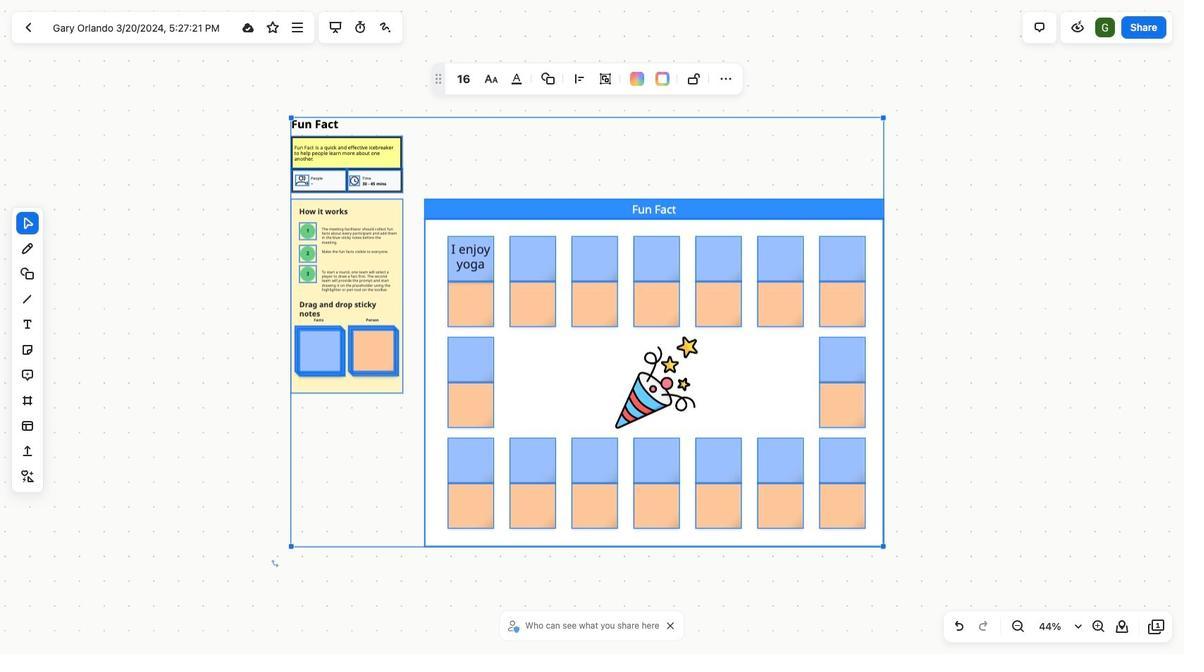 Task type: vqa. For each thing, say whether or not it's contained in the screenshot.
leftmost "menu item"
yes



Task type: locate. For each thing, give the bounding box(es) containing it.
list item
[[1094, 16, 1116, 39]]

1 menu item from the left
[[537, 68, 560, 90]]

1 horizontal spatial menu item
[[683, 68, 705, 90]]

list
[[1094, 16, 1116, 39]]

pages image
[[1148, 619, 1165, 636]]

menu item
[[537, 68, 560, 90], [683, 68, 705, 90]]

laser image
[[377, 19, 394, 36]]

menu item right format styles icon on the left
[[537, 68, 560, 90]]

menu item right fill menu item
[[683, 68, 705, 90]]

more options image
[[289, 19, 306, 36]]

dashboard image
[[20, 19, 37, 36]]

Document name text field
[[42, 16, 234, 39]]

zoom out image
[[1009, 619, 1026, 636]]

fill menu item
[[630, 72, 644, 86]]

0 horizontal spatial menu item
[[537, 68, 560, 90]]

comment panel image
[[1031, 19, 1048, 36]]



Task type: describe. For each thing, give the bounding box(es) containing it.
close image
[[667, 623, 674, 630]]

timer image
[[352, 19, 369, 36]]

zoom in image
[[1090, 619, 1107, 636]]

2 menu item from the left
[[683, 68, 705, 90]]

star this whiteboard image
[[264, 19, 281, 36]]

mini map image
[[1114, 619, 1130, 636]]

presentation image
[[327, 19, 344, 36]]

undo image
[[951, 619, 968, 636]]

format styles image
[[483, 70, 500, 87]]



